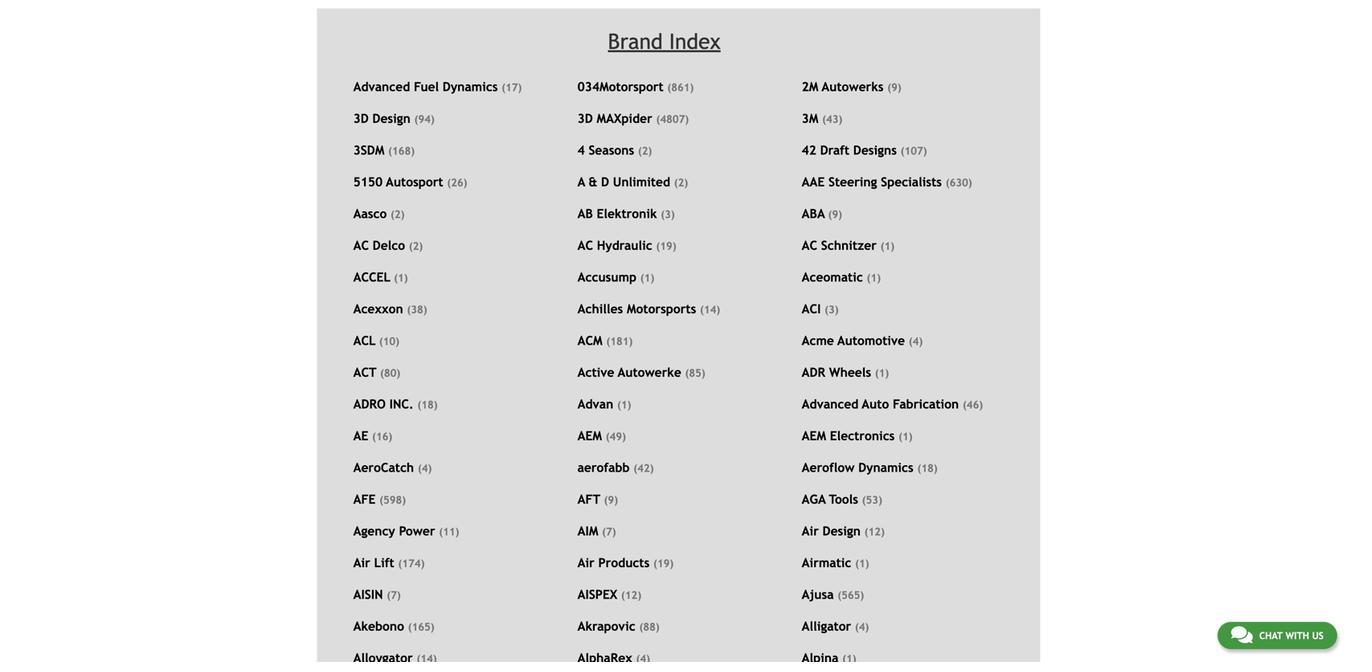 Task type: locate. For each thing, give the bounding box(es) containing it.
auto
[[862, 397, 889, 412]]

1 horizontal spatial advanced
[[802, 397, 859, 412]]

design up '3sdm (168)'
[[373, 111, 411, 126]]

(18)
[[418, 399, 438, 411], [918, 462, 938, 475]]

(4) inside acme automotive (4)
[[909, 335, 923, 348]]

act
[[353, 365, 377, 380]]

ac
[[353, 238, 369, 253], [578, 238, 593, 253], [802, 238, 818, 253]]

akrapovic
[[578, 619, 636, 634]]

(80)
[[380, 367, 401, 380]]

(12)
[[865, 526, 885, 538], [621, 589, 642, 602]]

0 vertical spatial (9)
[[888, 81, 902, 94]]

&
[[589, 175, 598, 189]]

0 vertical spatial (4)
[[909, 335, 923, 348]]

2 vertical spatial (9)
[[604, 494, 618, 507]]

specialists
[[881, 175, 942, 189]]

ajusa (565)
[[802, 588, 864, 602]]

advanced fuel dynamics (17)
[[353, 80, 522, 94]]

ac down aba
[[802, 238, 818, 253]]

2 3d from the left
[[578, 111, 593, 126]]

1 horizontal spatial (18)
[[918, 462, 938, 475]]

air for air lift
[[353, 556, 370, 570]]

(18) inside adro inc. (18)
[[418, 399, 438, 411]]

(2) up unlimited
[[638, 145, 652, 157]]

aasco
[[353, 207, 387, 221]]

1 horizontal spatial 3d
[[578, 111, 593, 126]]

aisin
[[353, 588, 383, 602]]

adro
[[353, 397, 386, 412]]

2 aem from the left
[[802, 429, 826, 443]]

acm
[[578, 334, 603, 348]]

42
[[802, 143, 817, 158]]

(1) up achilles motorsports (14)
[[641, 272, 655, 284]]

2 horizontal spatial (9)
[[888, 81, 902, 94]]

(1) inside accel (1)
[[394, 272, 408, 284]]

(7) right aisin
[[387, 589, 401, 602]]

(1) up auto
[[875, 367, 889, 380]]

aem for aem
[[578, 429, 602, 443]]

0 vertical spatial (19)
[[656, 240, 677, 252]]

comments image
[[1231, 625, 1253, 645]]

(2) right delco
[[409, 240, 423, 252]]

(19) inside air products (19)
[[654, 558, 674, 570]]

aci (3)
[[802, 302, 839, 316]]

(4) inside alligator (4)
[[855, 621, 869, 634]]

(4807)
[[656, 113, 689, 125]]

aerofabb
[[578, 461, 630, 475]]

(7) inside aisin (7)
[[387, 589, 401, 602]]

1 horizontal spatial dynamics
[[859, 461, 914, 475]]

(19) right products
[[654, 558, 674, 570]]

ajusa
[[802, 588, 834, 602]]

1 horizontal spatial design
[[823, 524, 861, 539]]

aft
[[578, 492, 601, 507]]

ac down ab
[[578, 238, 593, 253]]

42 draft designs (107)
[[802, 143, 927, 158]]

1 vertical spatial (12)
[[621, 589, 642, 602]]

1 vertical spatial (7)
[[387, 589, 401, 602]]

(12) down air products (19)
[[621, 589, 642, 602]]

(18) inside aeroflow dynamics (18)
[[918, 462, 938, 475]]

a
[[578, 175, 585, 189]]

(3) right aci
[[825, 304, 839, 316]]

1 ac from the left
[[353, 238, 369, 253]]

(1) right advan
[[617, 399, 631, 411]]

advanced
[[353, 80, 410, 94], [802, 397, 859, 412]]

aae steering specialists (630)
[[802, 175, 973, 189]]

design down aga tools (53)
[[823, 524, 861, 539]]

1 3d from the left
[[353, 111, 369, 126]]

2 vertical spatial (4)
[[855, 621, 869, 634]]

active
[[578, 365, 615, 380]]

(7) inside 'aim (7)'
[[602, 526, 616, 538]]

air for air design
[[802, 524, 819, 539]]

inc.
[[390, 397, 414, 412]]

active autowerke (85)
[[578, 365, 706, 380]]

advan (1)
[[578, 397, 631, 412]]

(1)
[[881, 240, 895, 252], [394, 272, 408, 284], [641, 272, 655, 284], [867, 272, 881, 284], [875, 367, 889, 380], [617, 399, 631, 411], [899, 431, 913, 443], [855, 558, 870, 570]]

electronics
[[830, 429, 895, 443]]

0 horizontal spatial air
[[353, 556, 370, 570]]

afe
[[353, 492, 376, 507]]

1 vertical spatial design
[[823, 524, 861, 539]]

dynamics left (17)
[[443, 80, 498, 94]]

(12) inside air design (12)
[[865, 526, 885, 538]]

(14)
[[700, 304, 721, 316]]

1 horizontal spatial (4)
[[855, 621, 869, 634]]

(43)
[[822, 113, 843, 125]]

3d up 3sdm on the top left of page
[[353, 111, 369, 126]]

0 horizontal spatial design
[[373, 111, 411, 126]]

aem up the aeroflow in the right of the page
[[802, 429, 826, 443]]

0 horizontal spatial 3d
[[353, 111, 369, 126]]

0 vertical spatial advanced
[[353, 80, 410, 94]]

5150
[[353, 175, 383, 189]]

(4) down '(565)'
[[855, 621, 869, 634]]

chat
[[1260, 630, 1283, 642]]

ab
[[578, 207, 593, 221]]

2 horizontal spatial (4)
[[909, 335, 923, 348]]

with
[[1286, 630, 1310, 642]]

(3) inside aci (3)
[[825, 304, 839, 316]]

(2) inside a & d unlimited (2)
[[674, 177, 688, 189]]

0 horizontal spatial (3)
[[661, 208, 675, 221]]

1 horizontal spatial (9)
[[828, 208, 843, 221]]

(12) inside the aispex (12)
[[621, 589, 642, 602]]

1 aem from the left
[[578, 429, 602, 443]]

(1) inside "aceomatic (1)"
[[867, 272, 881, 284]]

(38)
[[407, 304, 427, 316]]

aem left '(49)'
[[578, 429, 602, 443]]

acm (181)
[[578, 334, 633, 348]]

draft
[[820, 143, 850, 158]]

(7) right the aim on the bottom of page
[[602, 526, 616, 538]]

(18) right inc.
[[418, 399, 438, 411]]

3 ac from the left
[[802, 238, 818, 253]]

(19) for air products
[[654, 558, 674, 570]]

2 horizontal spatial air
[[802, 524, 819, 539]]

0 horizontal spatial ac
[[353, 238, 369, 253]]

airmatic
[[802, 556, 852, 570]]

1 vertical spatial (9)
[[828, 208, 843, 221]]

1 vertical spatial (3)
[[825, 304, 839, 316]]

1 horizontal spatial ac
[[578, 238, 593, 253]]

0 horizontal spatial (18)
[[418, 399, 438, 411]]

0 horizontal spatial aem
[[578, 429, 602, 443]]

aga tools (53)
[[802, 492, 883, 507]]

ac for ac schnitzer
[[802, 238, 818, 253]]

0 horizontal spatial advanced
[[353, 80, 410, 94]]

0 horizontal spatial dynamics
[[443, 80, 498, 94]]

3d design (94)
[[353, 111, 435, 126]]

air left lift
[[353, 556, 370, 570]]

1 vertical spatial (18)
[[918, 462, 938, 475]]

air products (19)
[[578, 556, 674, 570]]

aispex
[[578, 588, 618, 602]]

air down the aim on the bottom of page
[[578, 556, 595, 570]]

(2) right aasco
[[391, 208, 405, 221]]

(1) inside the aem electronics (1)
[[899, 431, 913, 443]]

(4) for alligator
[[855, 621, 869, 634]]

0 horizontal spatial (12)
[[621, 589, 642, 602]]

1 horizontal spatial aem
[[802, 429, 826, 443]]

(18) for aeroflow dynamics
[[918, 462, 938, 475]]

(2) inside ac delco (2)
[[409, 240, 423, 252]]

(1) right schnitzer
[[881, 240, 895, 252]]

(18) down fabrication
[[918, 462, 938, 475]]

(4) right automotive
[[909, 335, 923, 348]]

air for air products
[[578, 556, 595, 570]]

air
[[802, 524, 819, 539], [353, 556, 370, 570], [578, 556, 595, 570]]

4 seasons (2)
[[578, 143, 652, 158]]

acme automotive (4)
[[802, 334, 923, 348]]

aem electronics (1)
[[802, 429, 913, 443]]

1 horizontal spatial air
[[578, 556, 595, 570]]

(598)
[[380, 494, 406, 507]]

ac left delco
[[353, 238, 369, 253]]

accusump
[[578, 270, 637, 285]]

air down 'aga'
[[802, 524, 819, 539]]

(2) right unlimited
[[674, 177, 688, 189]]

akrapovic (88)
[[578, 619, 660, 634]]

0 vertical spatial (3)
[[661, 208, 675, 221]]

advanced for advanced auto fabrication
[[802, 397, 859, 412]]

aba
[[802, 207, 825, 221]]

(19) inside ac hydraulic (19)
[[656, 240, 677, 252]]

0 horizontal spatial (4)
[[418, 462, 432, 475]]

1 vertical spatial (19)
[[654, 558, 674, 570]]

(165)
[[408, 621, 435, 634]]

034motorsport (861)
[[578, 80, 694, 94]]

(18) for adro inc.
[[418, 399, 438, 411]]

(9) for aba
[[828, 208, 843, 221]]

1 horizontal spatial (7)
[[602, 526, 616, 538]]

(3)
[[661, 208, 675, 221], [825, 304, 839, 316]]

3d up 4
[[578, 111, 593, 126]]

aem for aem electronics
[[802, 429, 826, 443]]

aasco (2)
[[353, 207, 405, 221]]

(1) down advanced auto fabrication (46) in the bottom right of the page
[[899, 431, 913, 443]]

advan
[[578, 397, 614, 412]]

(3) right elektronik
[[661, 208, 675, 221]]

akebono (165)
[[353, 619, 435, 634]]

aceomatic
[[802, 270, 863, 285]]

(9) for aft
[[604, 494, 618, 507]]

advanced up 3d design (94)
[[353, 80, 410, 94]]

0 horizontal spatial (7)
[[387, 589, 401, 602]]

(12) down (53)
[[865, 526, 885, 538]]

2 ac from the left
[[578, 238, 593, 253]]

(94)
[[414, 113, 435, 125]]

(1) down schnitzer
[[867, 272, 881, 284]]

0 vertical spatial design
[[373, 111, 411, 126]]

(4) inside 'aerocatch (4)'
[[418, 462, 432, 475]]

1 vertical spatial (4)
[[418, 462, 432, 475]]

chat with us link
[[1218, 622, 1338, 650]]

2m autowerks (9)
[[802, 80, 902, 94]]

acexxon (38)
[[353, 302, 427, 316]]

(9)
[[888, 81, 902, 94], [828, 208, 843, 221], [604, 494, 618, 507]]

(9) right the 'aft'
[[604, 494, 618, 507]]

aim (7)
[[578, 524, 616, 539]]

air design (12)
[[802, 524, 885, 539]]

(9) right autowerks
[[888, 81, 902, 94]]

(1) inside adr wheels (1)
[[875, 367, 889, 380]]

(107)
[[901, 145, 927, 157]]

(9) right aba
[[828, 208, 843, 221]]

design for 3d
[[373, 111, 411, 126]]

(1) right accel
[[394, 272, 408, 284]]

ae
[[353, 429, 368, 443]]

(26)
[[447, 177, 468, 189]]

1 vertical spatial advanced
[[802, 397, 859, 412]]

0 horizontal spatial (9)
[[604, 494, 618, 507]]

0 vertical spatial dynamics
[[443, 80, 498, 94]]

ac for ac hydraulic
[[578, 238, 593, 253]]

(7) for aisin
[[387, 589, 401, 602]]

(9) inside aba (9)
[[828, 208, 843, 221]]

(9) inside aft (9)
[[604, 494, 618, 507]]

0 vertical spatial (12)
[[865, 526, 885, 538]]

(1) up '(565)'
[[855, 558, 870, 570]]

2 horizontal spatial ac
[[802, 238, 818, 253]]

advanced down adr wheels (1)
[[802, 397, 859, 412]]

1 horizontal spatial (12)
[[865, 526, 885, 538]]

0 vertical spatial (18)
[[418, 399, 438, 411]]

(4) for aerocatch
[[418, 462, 432, 475]]

0 vertical spatial (7)
[[602, 526, 616, 538]]

(4) right aerocatch
[[418, 462, 432, 475]]

(19) right the hydraulic
[[656, 240, 677, 252]]

dynamics up (53)
[[859, 461, 914, 475]]

1 horizontal spatial (3)
[[825, 304, 839, 316]]



Task type: describe. For each thing, give the bounding box(es) containing it.
airmatic (1)
[[802, 556, 870, 570]]

adr
[[802, 365, 826, 380]]

(53)
[[862, 494, 883, 507]]

us
[[1313, 630, 1324, 642]]

3sdm (168)
[[353, 143, 415, 158]]

unlimited
[[613, 175, 671, 189]]

aeroflow
[[802, 461, 855, 475]]

(861)
[[668, 81, 694, 94]]

3sdm
[[353, 143, 385, 158]]

(46)
[[963, 399, 983, 411]]

(565)
[[838, 589, 864, 602]]

ac schnitzer (1)
[[802, 238, 895, 253]]

5150 autosport (26)
[[353, 175, 468, 189]]

(9) inside 2m autowerks (9)
[[888, 81, 902, 94]]

(19) for ac hydraulic
[[656, 240, 677, 252]]

aae
[[802, 175, 825, 189]]

(7) for aim
[[602, 526, 616, 538]]

adro inc. (18)
[[353, 397, 438, 412]]

products
[[599, 556, 650, 570]]

brand index
[[608, 29, 721, 54]]

akebono
[[353, 619, 404, 634]]

accusump (1)
[[578, 270, 655, 285]]

aisin (7)
[[353, 588, 401, 602]]

design for air
[[823, 524, 861, 539]]

1 vertical spatial dynamics
[[859, 461, 914, 475]]

aem (49)
[[578, 429, 626, 443]]

(174)
[[398, 558, 425, 570]]

achilles motorsports (14)
[[578, 302, 721, 316]]

(1) inside accusump (1)
[[641, 272, 655, 284]]

ac hydraulic (19)
[[578, 238, 677, 253]]

air lift (174)
[[353, 556, 425, 570]]

fuel
[[414, 80, 439, 94]]

maxpider
[[597, 111, 653, 126]]

autowerks
[[822, 80, 884, 94]]

aeroflow dynamics (18)
[[802, 461, 938, 475]]

ac for ac delco
[[353, 238, 369, 253]]

aci
[[802, 302, 821, 316]]

delco
[[373, 238, 405, 253]]

acme
[[802, 334, 834, 348]]

achilles
[[578, 302, 623, 316]]

2m
[[802, 80, 819, 94]]

accel
[[353, 270, 390, 285]]

aerofabb (42)
[[578, 461, 654, 475]]

index
[[669, 29, 721, 54]]

automotive
[[838, 334, 905, 348]]

autowerke
[[618, 365, 682, 380]]

advanced auto fabrication (46)
[[802, 397, 983, 412]]

3d for 3d design
[[353, 111, 369, 126]]

(1) inside the advan (1)
[[617, 399, 631, 411]]

act (80)
[[353, 365, 401, 380]]

ab elektronik (3)
[[578, 207, 675, 221]]

(2) inside aasco (2)
[[391, 208, 405, 221]]

(42)
[[634, 462, 654, 475]]

(1) inside airmatic (1)
[[855, 558, 870, 570]]

3m
[[802, 111, 819, 126]]

ae (16)
[[353, 429, 393, 443]]

3d for 3d maxpider
[[578, 111, 593, 126]]

(17)
[[502, 81, 522, 94]]

(168)
[[388, 145, 415, 157]]

chat with us
[[1260, 630, 1324, 642]]

(181)
[[606, 335, 633, 348]]

wheels
[[829, 365, 871, 380]]

hydraulic
[[597, 238, 653, 253]]

adr wheels (1)
[[802, 365, 889, 380]]

brand
[[608, 29, 663, 54]]

a & d unlimited (2)
[[578, 175, 688, 189]]

(2) inside 4 seasons (2)
[[638, 145, 652, 157]]

034motorsport
[[578, 80, 664, 94]]

accel (1)
[[353, 270, 408, 285]]

3d maxpider (4807)
[[578, 111, 689, 126]]

(10)
[[379, 335, 400, 348]]

power
[[399, 524, 435, 539]]

(3) inside ab elektronik (3)
[[661, 208, 675, 221]]

aispex (12)
[[578, 588, 642, 602]]

fabrication
[[893, 397, 959, 412]]

acl (10)
[[353, 334, 400, 348]]

alligator (4)
[[802, 619, 869, 634]]

advanced for advanced fuel dynamics
[[353, 80, 410, 94]]

alligator
[[802, 619, 852, 634]]

acl
[[353, 334, 376, 348]]

seasons
[[589, 143, 634, 158]]

(11)
[[439, 526, 459, 538]]

afe (598)
[[353, 492, 406, 507]]

(88)
[[640, 621, 660, 634]]

aerocatch
[[353, 461, 414, 475]]

(1) inside ac schnitzer (1)
[[881, 240, 895, 252]]



Task type: vqa. For each thing, say whether or not it's contained in the screenshot.
(9)
yes



